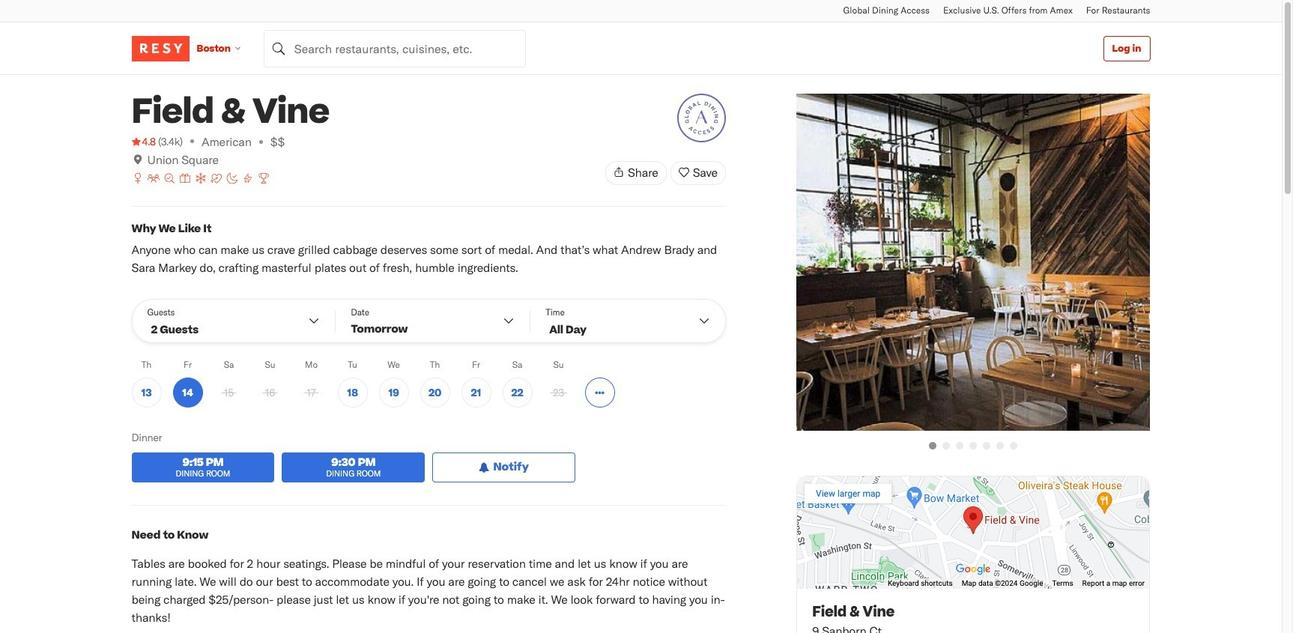 Task type: locate. For each thing, give the bounding box(es) containing it.
None field
[[264, 30, 526, 67]]



Task type: describe. For each thing, give the bounding box(es) containing it.
Search restaurants, cuisines, etc. text field
[[264, 30, 526, 67]]

4.8 out of 5 stars image
[[131, 134, 156, 149]]



